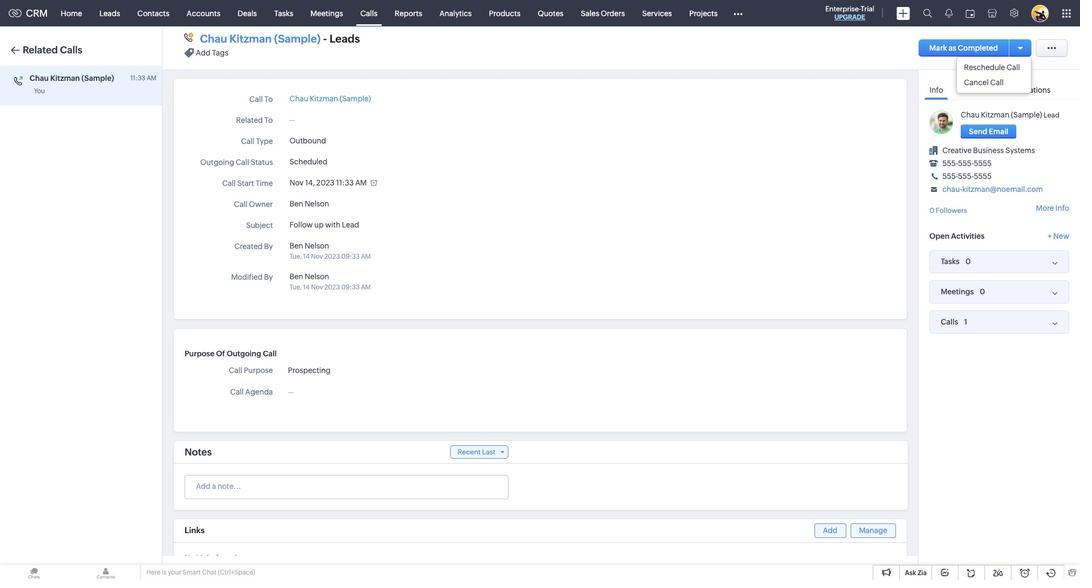 Task type: describe. For each thing, give the bounding box(es) containing it.
manage link
[[850, 524, 896, 539]]

ben for modified by
[[290, 273, 303, 281]]

enterprise-trial upgrade
[[825, 5, 874, 21]]

more info link
[[1036, 204, 1069, 213]]

0 vertical spatial chau kitzman (sample)
[[30, 74, 114, 83]]

calls link
[[352, 0, 386, 26]]

start
[[237, 179, 254, 188]]

0 horizontal spatial calls
[[60, 44, 82, 56]]

timeline
[[957, 86, 987, 94]]

Add a note... field
[[185, 481, 507, 492]]

here
[[146, 569, 161, 577]]

timeline link
[[951, 78, 992, 99]]

chau up add tags
[[200, 32, 227, 45]]

call to
[[249, 95, 273, 104]]

0 vertical spatial 2023
[[316, 179, 335, 187]]

chats image
[[0, 566, 68, 581]]

accounts
[[187, 9, 220, 18]]

chau kitzman (sample) lead
[[961, 111, 1060, 119]]

0 vertical spatial leads
[[99, 9, 120, 18]]

nov 14, 2023 11:33 am
[[290, 179, 367, 187]]

outgoing call status
[[200, 158, 273, 167]]

analytics link
[[431, 0, 480, 26]]

crm
[[26, 8, 48, 19]]

meetings link
[[302, 0, 352, 26]]

outbound
[[290, 137, 326, 145]]

found
[[216, 554, 237, 563]]

to for related to
[[264, 116, 273, 125]]

manage
[[859, 527, 887, 535]]

call start time
[[222, 179, 273, 188]]

chau-kitzman@noemail.com
[[942, 185, 1043, 194]]

call down reschedule call
[[990, 78, 1004, 87]]

reports
[[395, 9, 422, 18]]

more
[[1036, 204, 1054, 213]]

crm link
[[9, 8, 48, 19]]

chau down timeline
[[961, 111, 980, 119]]

kitzman up outbound
[[310, 94, 338, 103]]

tasks link
[[266, 0, 302, 26]]

creative business systems
[[942, 146, 1035, 155]]

(ctrl+space)
[[218, 569, 255, 577]]

call owner
[[234, 200, 273, 209]]

mark
[[929, 44, 947, 52]]

by for modified by
[[264, 273, 273, 282]]

1 horizontal spatial info
[[1056, 204, 1069, 213]]

ben nelson
[[290, 200, 329, 208]]

sales orders link
[[572, 0, 634, 26]]

0 vertical spatial 11:33
[[130, 74, 145, 82]]

kitzman down "deals" 'link'
[[229, 32, 272, 45]]

recent
[[458, 449, 481, 457]]

time
[[256, 179, 273, 188]]

chau-
[[942, 185, 962, 194]]

ask
[[905, 570, 916, 578]]

conversations
[[1000, 86, 1051, 94]]

projects
[[689, 9, 718, 18]]

1 5555 from the top
[[974, 159, 992, 168]]

call left start
[[222, 179, 236, 188]]

services
[[642, 9, 672, 18]]

add link
[[814, 524, 846, 539]]

mark as completed button
[[919, 39, 1009, 57]]

prospecting
[[288, 367, 331, 375]]

no links found
[[185, 554, 237, 563]]

owner
[[249, 200, 273, 209]]

accounts link
[[178, 0, 229, 26]]

1 vertical spatial leads
[[329, 32, 360, 45]]

call down 'purpose of outgoing call'
[[229, 367, 242, 375]]

is
[[162, 569, 167, 577]]

2 5555 from the top
[[974, 172, 992, 181]]

chau kitzman (sample) link for leads
[[200, 32, 321, 46]]

new
[[1053, 232, 1069, 240]]

follow
[[290, 221, 313, 229]]

open
[[930, 232, 949, 240]]

0 vertical spatial calls
[[360, 9, 377, 18]]

trial
[[861, 5, 874, 13]]

0 vertical spatial links
[[185, 526, 205, 535]]

sales orders
[[581, 9, 625, 18]]

analytics
[[440, 9, 472, 18]]

nov for modified by
[[311, 284, 323, 291]]

created
[[234, 242, 263, 251]]

tue, for created by
[[290, 253, 302, 261]]

0 followers
[[930, 207, 967, 215]]

chau kitzman (sample) - leads
[[200, 32, 360, 45]]

ben for created by
[[290, 242, 303, 250]]

ben nelson tue, 14 nov 2023 09:33 am for modified by
[[290, 273, 371, 291]]

followers
[[936, 207, 967, 215]]

14,
[[305, 179, 315, 187]]

leads link
[[91, 0, 129, 26]]

by for created by
[[264, 242, 273, 251]]

info link
[[924, 78, 949, 100]]

kitzman@noemail.com
[[962, 185, 1043, 194]]

call type
[[241, 137, 273, 146]]

nov for created by
[[311, 253, 323, 261]]

no
[[185, 554, 195, 563]]

subject
[[246, 221, 273, 230]]

conversations link
[[995, 78, 1056, 99]]

call purpose
[[229, 367, 273, 375]]

tasks
[[274, 9, 293, 18]]

call up related to
[[249, 95, 263, 104]]

1 vertical spatial links
[[196, 554, 214, 563]]

call left owner
[[234, 200, 247, 209]]

0 vertical spatial purpose
[[185, 350, 214, 358]]

quotes link
[[529, 0, 572, 26]]

add tags
[[196, 49, 228, 57]]

completed
[[958, 44, 998, 52]]

2023 for created by
[[324, 253, 340, 261]]

+
[[1048, 232, 1052, 240]]

nelson for modified by
[[305, 273, 329, 281]]



Task type: locate. For each thing, give the bounding box(es) containing it.
lead for follow up with lead
[[342, 221, 359, 229]]

+ new
[[1048, 232, 1069, 240]]

1 tue, from the top
[[290, 253, 302, 261]]

09:33
[[341, 253, 360, 261], [341, 284, 360, 291]]

to for call to
[[264, 95, 273, 104]]

to up type
[[264, 116, 273, 125]]

0 horizontal spatial lead
[[342, 221, 359, 229]]

1 vertical spatial 2023
[[324, 253, 340, 261]]

ben
[[290, 200, 303, 208], [290, 242, 303, 250], [290, 273, 303, 281]]

2 vertical spatial nelson
[[305, 273, 329, 281]]

2023
[[316, 179, 335, 187], [324, 253, 340, 261], [324, 284, 340, 291]]

lead inside the chau kitzman (sample) lead
[[1044, 111, 1060, 119]]

lead right with on the left top of the page
[[342, 221, 359, 229]]

0 vertical spatial outgoing
[[200, 158, 234, 167]]

zia
[[918, 570, 927, 578]]

up
[[314, 221, 324, 229]]

1 horizontal spatial calls
[[360, 9, 377, 18]]

related calls
[[23, 44, 82, 56]]

1 vertical spatial lead
[[342, 221, 359, 229]]

555-
[[942, 159, 958, 168], [958, 159, 974, 168], [942, 172, 958, 181], [958, 172, 974, 181]]

0
[[930, 207, 934, 215]]

kitzman
[[229, 32, 272, 45], [50, 74, 80, 83], [310, 94, 338, 103], [981, 111, 1009, 119]]

0 horizontal spatial info
[[930, 86, 943, 94]]

kitzman down timeline
[[981, 111, 1009, 119]]

14
[[303, 253, 310, 261], [303, 284, 310, 291]]

1 vertical spatial chau kitzman (sample) link
[[290, 94, 371, 103]]

0 vertical spatial by
[[264, 242, 273, 251]]

1 horizontal spatial chau kitzman (sample)
[[290, 94, 371, 103]]

purpose of outgoing call
[[185, 350, 277, 358]]

2 vertical spatial nov
[[311, 284, 323, 291]]

follow up with lead
[[290, 221, 359, 229]]

0 horizontal spatial purpose
[[185, 350, 214, 358]]

leads right home link
[[99, 9, 120, 18]]

0 horizontal spatial related
[[23, 44, 58, 56]]

ask zia
[[905, 570, 927, 578]]

add for add
[[823, 527, 837, 535]]

0 vertical spatial nov
[[290, 179, 304, 187]]

activities
[[951, 232, 985, 240]]

products link
[[480, 0, 529, 26]]

call up conversations link
[[1007, 63, 1020, 72]]

3 nelson from the top
[[305, 273, 329, 281]]

1 horizontal spatial leads
[[329, 32, 360, 45]]

chau
[[200, 32, 227, 45], [30, 74, 49, 83], [290, 94, 308, 103], [961, 111, 980, 119]]

call up call purpose in the bottom left of the page
[[263, 350, 277, 358]]

you
[[34, 87, 45, 95]]

0 vertical spatial 5555
[[974, 159, 992, 168]]

calls left 'reports' link
[[360, 9, 377, 18]]

notes
[[185, 447, 212, 458]]

ben up follow in the top left of the page
[[290, 200, 303, 208]]

purpose up agenda
[[244, 367, 273, 375]]

chat
[[202, 569, 217, 577]]

2 by from the top
[[264, 273, 273, 282]]

555-555-5555 down creative
[[942, 159, 992, 168]]

lead for chau kitzman (sample) lead
[[1044, 111, 1060, 119]]

1 vertical spatial calls
[[60, 44, 82, 56]]

links
[[185, 526, 205, 535], [196, 554, 214, 563]]

contacts image
[[72, 566, 140, 581]]

here is your smart chat (ctrl+space)
[[146, 569, 255, 577]]

None button
[[961, 125, 1017, 139]]

0 vertical spatial to
[[264, 95, 273, 104]]

cancel
[[964, 78, 989, 87]]

modified
[[231, 273, 263, 282]]

related for related to
[[236, 116, 263, 125]]

deals link
[[229, 0, 266, 26]]

reports link
[[386, 0, 431, 26]]

5555 up chau-kitzman@noemail.com link
[[974, 172, 992, 181]]

enterprise-
[[825, 5, 861, 13]]

1 horizontal spatial lead
[[1044, 111, 1060, 119]]

1 vertical spatial 09:33
[[341, 284, 360, 291]]

2 ben from the top
[[290, 242, 303, 250]]

as
[[949, 44, 956, 52]]

2 555-555-5555 from the top
[[942, 172, 992, 181]]

0 horizontal spatial chau kitzman (sample)
[[30, 74, 114, 83]]

chau kitzman (sample) link down conversations
[[961, 111, 1042, 119]]

2023 for modified by
[[324, 284, 340, 291]]

1 to from the top
[[264, 95, 273, 104]]

meetings
[[311, 9, 343, 18]]

1 vertical spatial add
[[823, 527, 837, 535]]

1 vertical spatial 5555
[[974, 172, 992, 181]]

purpose left of
[[185, 350, 214, 358]]

home link
[[52, 0, 91, 26]]

1 vertical spatial 11:33
[[336, 179, 354, 187]]

1 horizontal spatial purpose
[[244, 367, 273, 375]]

5555 down business
[[974, 159, 992, 168]]

nelson for created by
[[305, 242, 329, 250]]

add left the 'manage'
[[823, 527, 837, 535]]

1 vertical spatial ben
[[290, 242, 303, 250]]

1 horizontal spatial add
[[823, 527, 837, 535]]

1 555-555-5555 from the top
[[942, 159, 992, 168]]

1 vertical spatial info
[[1056, 204, 1069, 213]]

tue, for modified by
[[290, 284, 302, 291]]

14 for created by
[[303, 253, 310, 261]]

0 vertical spatial info
[[930, 86, 943, 94]]

systems
[[1006, 146, 1035, 155]]

3 ben from the top
[[290, 273, 303, 281]]

2 vertical spatial 2023
[[324, 284, 340, 291]]

tags
[[212, 49, 228, 57]]

agenda
[[245, 388, 273, 397]]

of
[[216, 350, 225, 358]]

0 vertical spatial ben nelson tue, 14 nov 2023 09:33 am
[[290, 242, 371, 261]]

1 by from the top
[[264, 242, 273, 251]]

2 ben nelson tue, 14 nov 2023 09:33 am from the top
[[290, 273, 371, 291]]

0 vertical spatial related
[[23, 44, 58, 56]]

scheduled
[[290, 158, 327, 166]]

0 vertical spatial tue,
[[290, 253, 302, 261]]

related for related calls
[[23, 44, 58, 56]]

1 ben from the top
[[290, 200, 303, 208]]

1 09:33 from the top
[[341, 253, 360, 261]]

purpose
[[185, 350, 214, 358], [244, 367, 273, 375]]

add left 'tags'
[[196, 49, 210, 57]]

related up call type
[[236, 116, 263, 125]]

chau kitzman (sample) link up outbound
[[290, 94, 371, 103]]

products
[[489, 9, 521, 18]]

1 vertical spatial purpose
[[244, 367, 273, 375]]

orders
[[601, 9, 625, 18]]

1 vertical spatial by
[[264, 273, 273, 282]]

1 vertical spatial nov
[[311, 253, 323, 261]]

contacts link
[[129, 0, 178, 26]]

add inside add link
[[823, 527, 837, 535]]

555-555-5555 up chau-
[[942, 172, 992, 181]]

add for add tags
[[196, 49, 210, 57]]

2 nelson from the top
[[305, 242, 329, 250]]

0 vertical spatial nelson
[[305, 200, 329, 208]]

chau kitzman (sample) down related calls
[[30, 74, 114, 83]]

home
[[61, 9, 82, 18]]

0 horizontal spatial 11:33
[[130, 74, 145, 82]]

0 vertical spatial lead
[[1044, 111, 1060, 119]]

0 horizontal spatial add
[[196, 49, 210, 57]]

created by
[[234, 242, 273, 251]]

0 vertical spatial chau kitzman (sample) link
[[200, 32, 321, 46]]

1 vertical spatial tue,
[[290, 284, 302, 291]]

outgoing up call purpose in the bottom left of the page
[[227, 350, 261, 358]]

am
[[147, 74, 157, 82], [355, 179, 367, 187], [361, 253, 371, 261], [361, 284, 371, 291]]

0 vertical spatial ben
[[290, 200, 303, 208]]

outgoing
[[200, 158, 234, 167], [227, 350, 261, 358]]

09:33 for modified by
[[341, 284, 360, 291]]

2 to from the top
[[264, 116, 273, 125]]

reschedule
[[964, 63, 1005, 72]]

chau kitzman (sample) up outbound
[[290, 94, 371, 103]]

1 vertical spatial ben nelson tue, 14 nov 2023 09:33 am
[[290, 273, 371, 291]]

nelson
[[305, 200, 329, 208], [305, 242, 329, 250], [305, 273, 329, 281]]

1 horizontal spatial 11:33
[[336, 179, 354, 187]]

ben right modified by on the left top of the page
[[290, 273, 303, 281]]

2 tue, from the top
[[290, 284, 302, 291]]

chau right call to
[[290, 94, 308, 103]]

2 vertical spatial ben
[[290, 273, 303, 281]]

status
[[251, 158, 273, 167]]

call left status
[[236, 158, 249, 167]]

2 vertical spatial chau kitzman (sample) link
[[961, 111, 1042, 119]]

business
[[973, 146, 1004, 155]]

lead down conversations
[[1044, 111, 1060, 119]]

calls
[[360, 9, 377, 18], [60, 44, 82, 56]]

upgrade
[[834, 13, 865, 21]]

0 vertical spatial 09:33
[[341, 253, 360, 261]]

1 vertical spatial 14
[[303, 284, 310, 291]]

chau kitzman (sample) link for chau kitzman (sample) lead
[[961, 111, 1042, 119]]

call left agenda
[[230, 388, 244, 397]]

by right the modified
[[264, 273, 273, 282]]

1 horizontal spatial related
[[236, 116, 263, 125]]

links up chat
[[196, 554, 214, 563]]

related
[[23, 44, 58, 56], [236, 116, 263, 125]]

1 vertical spatial nelson
[[305, 242, 329, 250]]

1 vertical spatial related
[[236, 116, 263, 125]]

services link
[[634, 0, 681, 26]]

cancel call
[[964, 78, 1004, 87]]

lead
[[1044, 111, 1060, 119], [342, 221, 359, 229]]

modified by
[[231, 273, 273, 282]]

14 for modified by
[[303, 284, 310, 291]]

tue,
[[290, 253, 302, 261], [290, 284, 302, 291]]

1 14 from the top
[[303, 253, 310, 261]]

info right the more
[[1056, 204, 1069, 213]]

mark as completed
[[929, 44, 998, 52]]

info left timeline
[[930, 86, 943, 94]]

links up no
[[185, 526, 205, 535]]

2 09:33 from the top
[[341, 284, 360, 291]]

leads right -
[[329, 32, 360, 45]]

last
[[482, 449, 496, 457]]

more info
[[1036, 204, 1069, 213]]

chau up you
[[30, 74, 49, 83]]

1 ben nelson tue, 14 nov 2023 09:33 am from the top
[[290, 242, 371, 261]]

1 vertical spatial to
[[264, 116, 273, 125]]

ben down follow in the top left of the page
[[290, 242, 303, 250]]

projects link
[[681, 0, 726, 26]]

1 vertical spatial outgoing
[[227, 350, 261, 358]]

chau kitzman (sample) link down deals
[[200, 32, 321, 46]]

2 14 from the top
[[303, 284, 310, 291]]

outgoing up 'call start time'
[[200, 158, 234, 167]]

profile image
[[1032, 5, 1049, 22]]

0 vertical spatial add
[[196, 49, 210, 57]]

1 vertical spatial chau kitzman (sample)
[[290, 94, 371, 103]]

chau kitzman (sample) link
[[200, 32, 321, 46], [290, 94, 371, 103], [961, 111, 1042, 119]]

with
[[325, 221, 340, 229]]

0 vertical spatial 14
[[303, 253, 310, 261]]

contacts
[[137, 9, 169, 18]]

sales
[[581, 9, 599, 18]]

09:33 for created by
[[341, 253, 360, 261]]

-
[[323, 32, 327, 45]]

call left type
[[241, 137, 254, 146]]

profile element
[[1025, 0, 1055, 26]]

by right created
[[264, 242, 273, 251]]

calls down home
[[60, 44, 82, 56]]

to up related to
[[264, 95, 273, 104]]

1 nelson from the top
[[305, 200, 329, 208]]

kitzman down related calls
[[50, 74, 80, 83]]

related to
[[236, 116, 273, 125]]

ben nelson tue, 14 nov 2023 09:33 am for created by
[[290, 242, 371, 261]]

0 horizontal spatial leads
[[99, 9, 120, 18]]

related down crm
[[23, 44, 58, 56]]

ben nelson tue, 14 nov 2023 09:33 am
[[290, 242, 371, 261], [290, 273, 371, 291]]

0 vertical spatial 555-555-5555
[[942, 159, 992, 168]]

1 vertical spatial 555-555-5555
[[942, 172, 992, 181]]

smart
[[183, 569, 201, 577]]



Task type: vqa. For each thing, say whether or not it's contained in the screenshot.


